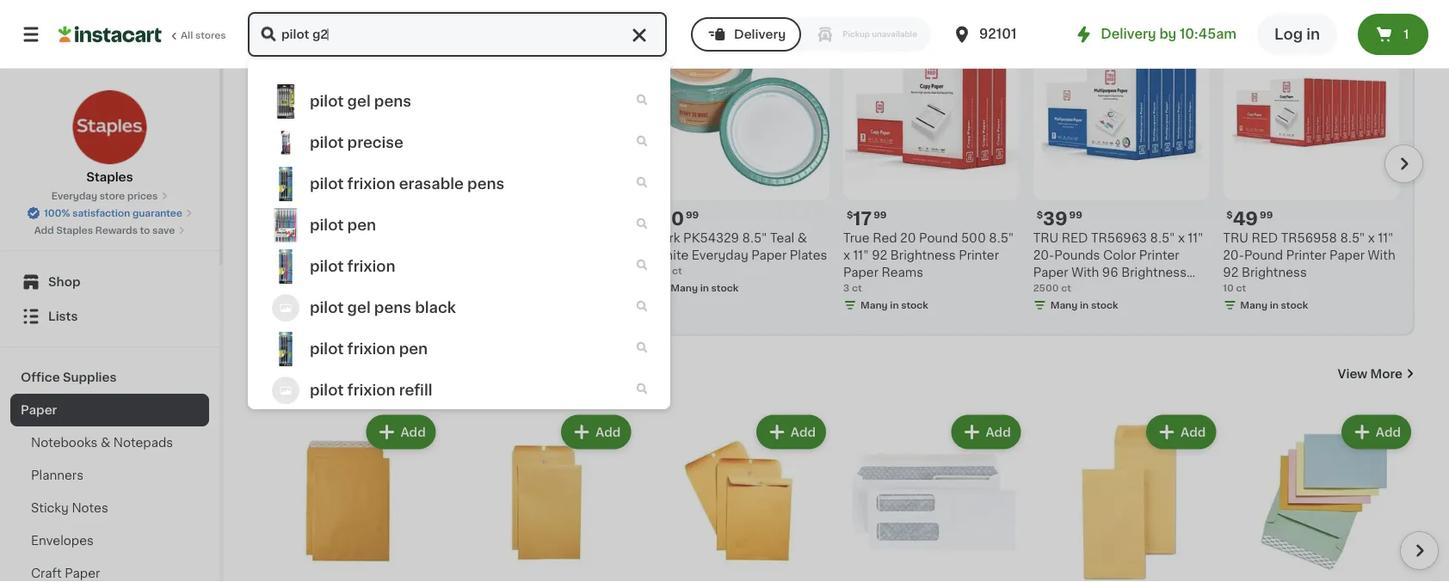 Task type: describe. For each thing, give the bounding box(es) containing it.
white,
[[335, 250, 374, 262]]

printer inside true red 20 pound 500 8.5" x 11"  92 brightness printer paper reams 3 ct
[[959, 250, 999, 262]]

pilot for pilot frixion pen
[[310, 342, 344, 357]]

tr56963
[[1092, 233, 1148, 245]]

0 horizontal spatial envelopes
[[31, 535, 94, 548]]

500 inside tru red tr56963 8.5" x 11" 20-pounds color printer paper with 96 brightness rating & 500 sheets per ream
[[1089, 285, 1114, 297]]

in for 39
[[1080, 301, 1089, 311]]

sticky notes
[[31, 503, 108, 515]]

pens for pilot gel pens
[[374, 94, 412, 109]]

notebooks & notepads
[[31, 437, 173, 449]]

instacart logo image
[[59, 24, 162, 45]]

pilot frixion erasable pens
[[310, 177, 505, 192]]

precise
[[347, 136, 404, 150]]

pilot frixion pen
[[310, 342, 428, 357]]

92101
[[980, 28, 1017, 40]]

notebooks & notepads link
[[10, 427, 209, 460]]

$ for 6
[[277, 211, 284, 220]]

red for tr56958
[[1252, 233, 1278, 245]]

color
[[1104, 250, 1137, 262]]

frixion for refill
[[347, 384, 396, 398]]

add staples rewards to save link
[[34, 224, 185, 238]]

in down perk pk54329  8.5" teal & white everyday paper plates 125 ct
[[700, 284, 709, 294]]

notes
[[72, 503, 108, 515]]

0 vertical spatial envelopes link
[[258, 364, 357, 385]]

pilot frixion refill
[[310, 384, 433, 398]]

100% satisfaction guarantee
[[44, 209, 182, 218]]

0 vertical spatial everyday
[[51, 192, 97, 201]]

many for 39
[[1051, 301, 1078, 311]]

$5.99 original price: $7.99 element
[[464, 208, 640, 230]]

pilot precise
[[310, 136, 404, 150]]

red for lbs.
[[296, 233, 320, 245]]

100% satisfaction guarantee button
[[27, 203, 193, 220]]

log in button
[[1258, 14, 1338, 55]]

ct inside true red 20 pound 500 8.5" x 11"  92 brightness printer paper reams 3 ct
[[852, 284, 862, 294]]

paper inside tru red printer paper 8.5" x 11" 20 lbs. white, 500 sheets/ream
[[366, 233, 402, 245]]

0 horizontal spatial envelopes link
[[10, 525, 209, 558]]

pilot pen link
[[262, 205, 657, 246]]

planners link
[[10, 460, 209, 492]]

prices
[[127, 192, 158, 201]]

notebooks
[[31, 437, 98, 449]]

20 inside tru red printer paper 8.5" x 11" 20 lbs. white, 500 sheets/ream
[[292, 250, 308, 262]]

6
[[284, 210, 296, 228]]

pilot frixion refill link
[[262, 370, 657, 412]]

11" inside tru red tr56963 8.5" x 11" 20-pounds color printer paper with 96 brightness rating & 500 sheets per ream
[[1188, 233, 1204, 245]]

perk
[[654, 233, 681, 245]]

8.5" inside tru red printer paper 8.5" x 11" 20 lbs. white, 500 sheets/ream
[[405, 233, 430, 245]]

printer inside tru red tr56963 8.5" x 11" 20-pounds color printer paper with 96 brightness rating & 500 sheets per ream
[[1140, 250, 1180, 262]]

delivery for delivery
[[734, 28, 786, 40]]

product group containing 6
[[274, 25, 450, 282]]

500 inside true red 20 pound 500 8.5" x 11"  92 brightness printer paper reams 3 ct
[[962, 233, 986, 245]]

all stores link
[[59, 10, 227, 59]]

paper inside tru red tr56958 8.5" x 11" 20-pound printer paper with 92 brightness 10 ct
[[1330, 250, 1365, 262]]

log
[[1275, 27, 1303, 42]]

$ for 39
[[1037, 211, 1043, 220]]

delivery by 10:45am
[[1101, 28, 1237, 40]]

craft
[[31, 568, 62, 580]]

paper link
[[10, 394, 209, 427]]

pilot frixion link
[[262, 246, 657, 288]]

99 inside 10 99
[[686, 211, 699, 220]]

paper inside true red 20 pound 500 8.5" x 11"  92 brightness printer paper reams 3 ct
[[844, 267, 879, 279]]

red for tr56963
[[1062, 233, 1089, 245]]

11" inside true red 20 pound 500 8.5" x 11"  92 brightness printer paper reams 3 ct
[[854, 250, 869, 262]]

$ 39 99
[[1037, 210, 1083, 228]]

10 99
[[663, 210, 699, 228]]

tru red tr56963 8.5" x 11" 20-pounds color printer paper with 96 brightness rating & 500 sheets per ream
[[1034, 233, 1204, 314]]

pens for pilot gel pens black
[[374, 301, 412, 316]]

500 inside tru red printer paper 8.5" x 11" 20 lbs. white, 500 sheets/ream
[[377, 250, 402, 262]]

office
[[21, 372, 60, 384]]

lists link
[[10, 300, 209, 334]]

staples inside add staples rewards to save link
[[56, 226, 93, 235]]

2 frixion from the top
[[347, 260, 396, 274]]

sticky
[[31, 503, 69, 515]]

many in stock for 17
[[861, 301, 929, 311]]

all stores
[[181, 31, 226, 40]]

pilot for pilot gel pens black
[[310, 301, 344, 316]]

paper inside perk pk54329  8.5" teal & white everyday paper plates 125 ct
[[752, 250, 787, 262]]

sticky notes link
[[10, 492, 209, 525]]

1 horizontal spatial 49
[[1233, 210, 1259, 228]]

20 inside true red 20 pound 500 8.5" x 11"  92 brightness printer paper reams 3 ct
[[901, 233, 916, 245]]

92 inside true red 20 pound 500 8.5" x 11"  92 brightness printer paper reams 3 ct
[[872, 250, 888, 262]]

8.5" inside true red 20 pound 500 8.5" x 11"  92 brightness printer paper reams 3 ct
[[989, 233, 1014, 245]]

stock for 17
[[902, 301, 929, 311]]

20- for pound
[[1224, 250, 1245, 262]]

all
[[181, 31, 193, 40]]

refill
[[399, 384, 433, 398]]

2500
[[1034, 284, 1059, 294]]

in for 49
[[1270, 301, 1279, 311]]

1 button
[[1359, 14, 1429, 55]]

pilot for pilot frixion
[[310, 260, 344, 274]]

2 vertical spatial &
[[101, 437, 110, 449]]

pilot frixion erasable pens link
[[262, 164, 657, 205]]

lists
[[48, 311, 78, 323]]

notepads
[[113, 437, 173, 449]]

sheets
[[1117, 285, 1159, 297]]

erasable
[[399, 177, 464, 192]]

stock for 39
[[1092, 301, 1119, 311]]

product group containing 17
[[844, 25, 1020, 316]]

pilot gel pens link
[[262, 81, 657, 122]]

8.5" inside tru red tr56958 8.5" x 11" 20-pound printer paper with 92 brightness 10 ct
[[1341, 233, 1366, 245]]

red for 92
[[873, 233, 898, 245]]

view more link
[[1338, 366, 1415, 383]]

add inside add staples rewards to save link
[[34, 226, 54, 235]]

11" inside tru red tr56958 8.5" x 11" 20-pound printer paper with 92 brightness 10 ct
[[1379, 233, 1394, 245]]

product group containing 49
[[1224, 25, 1400, 316]]

staples logo image
[[72, 90, 148, 165]]

shop link
[[10, 265, 209, 300]]

tru red printer paper 8.5" x 11" 20 lbs. white, 500 sheets/ream
[[274, 233, 440, 279]]

pilot gel pens black link
[[262, 288, 657, 329]]

product group containing 39
[[1034, 25, 1210, 316]]

many for 17
[[861, 301, 888, 311]]

reams
[[882, 267, 924, 279]]

tru
[[274, 233, 293, 245]]

log in
[[1275, 27, 1321, 42]]

printer inside tru red printer paper 8.5" x 11" 20 lbs. white, 500 sheets/ream
[[323, 233, 363, 245]]

lbs.
[[311, 250, 332, 262]]

tru red tr56958 8.5" x 11" 20-pound printer paper with 92 brightness 10 ct
[[1224, 233, 1396, 294]]

rating
[[1034, 285, 1073, 297]]

pilot gel pens black
[[310, 301, 456, 316]]

92101 button
[[952, 10, 1055, 59]]

true red 20 pound 500 8.5" x 11"  92 brightness printer paper reams 3 ct
[[844, 233, 1014, 294]]

printer inside tru red tr56958 8.5" x 11" 20-pound printer paper with 92 brightness 10 ct
[[1287, 250, 1327, 262]]

everyday inside perk pk54329  8.5" teal & white everyday paper plates 125 ct
[[692, 250, 749, 262]]

$ 49 99
[[1227, 210, 1274, 228]]

pk54329
[[684, 233, 740, 245]]

pilot pen
[[310, 218, 376, 233]]

x inside tru red tr56958 8.5" x 11" 20-pound printer paper with 92 brightness 10 ct
[[1369, 233, 1376, 245]]

10:45am
[[1180, 28, 1237, 40]]

satisfaction
[[72, 209, 130, 218]]

$ for 49
[[1227, 211, 1233, 220]]



Task type: vqa. For each thing, say whether or not it's contained in the screenshot.
gel for pilot gel pens
yes



Task type: locate. For each thing, give the bounding box(es) containing it.
white
[[654, 250, 689, 262]]

many in stock down "white"
[[671, 284, 739, 294]]

4 99 from the left
[[1260, 211, 1274, 220]]

pilot for pilot pen
[[310, 218, 344, 233]]

49 right 6
[[298, 211, 311, 220]]

1 vertical spatial everyday
[[692, 250, 749, 262]]

frixion down precise
[[347, 177, 396, 192]]

& right rating
[[1076, 285, 1086, 297]]

by
[[1160, 28, 1177, 40]]

2 horizontal spatial brightness
[[1242, 267, 1308, 279]]

1 horizontal spatial envelopes link
[[258, 364, 357, 385]]

staples inside staples link
[[86, 171, 133, 183]]

0 vertical spatial &
[[798, 233, 808, 245]]

paper right craft
[[65, 568, 100, 580]]

& inside perk pk54329  8.5" teal & white everyday paper plates 125 ct
[[798, 233, 808, 245]]

delivery inside delivery by 10:45am link
[[1101, 28, 1157, 40]]

0 vertical spatial 10
[[663, 210, 684, 228]]

item carousel region
[[274, 18, 1424, 328], [258, 405, 1439, 583]]

many in stock for 39
[[1051, 301, 1119, 311]]

20- down $ 49 99
[[1224, 250, 1245, 262]]

delivery
[[1101, 28, 1157, 40], [734, 28, 786, 40]]

stock down perk pk54329  8.5" teal & white everyday paper plates 125 ct
[[712, 284, 739, 294]]

item carousel region containing 6
[[274, 18, 1424, 328]]

99 up pk54329
[[686, 211, 699, 220]]

red
[[1062, 233, 1089, 245], [1252, 233, 1278, 245]]

8.5" inside tru red tr56963 8.5" x 11" 20-pounds color printer paper with 96 brightness rating & 500 sheets per ream
[[1151, 233, 1175, 245]]

brightness inside tru red tr56958 8.5" x 11" 20-pound printer paper with 92 brightness 10 ct
[[1242, 267, 1308, 279]]

0 vertical spatial staples
[[86, 171, 133, 183]]

many in stock down rating
[[1051, 301, 1119, 311]]

tru for pound
[[1224, 233, 1249, 245]]

brightness up sheets on the right
[[1122, 267, 1187, 279]]

0 horizontal spatial everyday
[[51, 192, 97, 201]]

x up pilot frixion link
[[433, 233, 440, 245]]

brightness inside tru red tr56963 8.5" x 11" 20-pounds color printer paper with 96 brightness rating & 500 sheets per ream
[[1122, 267, 1187, 279]]

1 vertical spatial 20
[[292, 250, 308, 262]]

stock down reams
[[902, 301, 929, 311]]

2 $ from the left
[[847, 211, 853, 220]]

ct inside perk pk54329  8.5" teal & white everyday paper plates 125 ct
[[672, 267, 682, 276]]

paper up white,
[[366, 233, 402, 245]]

0 horizontal spatial tru
[[1034, 233, 1059, 245]]

2 pilot from the top
[[310, 136, 344, 150]]

1 8.5" from the left
[[405, 233, 430, 245]]

teal
[[770, 233, 795, 245]]

frixion for erasable
[[347, 177, 396, 192]]

$ 6 49
[[277, 210, 311, 228]]

guarantee
[[133, 209, 182, 218]]

None search field
[[246, 10, 669, 59]]

office supplies link
[[10, 362, 209, 394]]

2 tru from the left
[[1224, 233, 1249, 245]]

red inside tru red tr56963 8.5" x 11" 20-pounds color printer paper with 96 brightness rating & 500 sheets per ream
[[1062, 233, 1089, 245]]

to
[[140, 226, 150, 235]]

1
[[1404, 28, 1410, 40]]

2 red from the left
[[1252, 233, 1278, 245]]

x
[[433, 233, 440, 245], [1179, 233, 1185, 245], [1369, 233, 1376, 245], [844, 250, 851, 262]]

1 pilot from the top
[[310, 94, 344, 109]]

1 horizontal spatial red
[[1252, 233, 1278, 245]]

0 horizontal spatial with
[[1072, 267, 1100, 279]]

red down $ 17 99
[[873, 233, 898, 245]]

0 horizontal spatial &
[[101, 437, 110, 449]]

everyday store prices
[[51, 192, 158, 201]]

11" down true
[[854, 250, 869, 262]]

0 vertical spatial with
[[1368, 250, 1396, 262]]

1 horizontal spatial &
[[798, 233, 808, 245]]

1 horizontal spatial with
[[1368, 250, 1396, 262]]

pens up precise
[[374, 94, 412, 109]]

0 horizontal spatial 92
[[872, 250, 888, 262]]

0 vertical spatial pen
[[347, 218, 376, 233]]

500
[[962, 233, 986, 245], [377, 250, 402, 262], [1089, 285, 1114, 297]]

92
[[872, 250, 888, 262], [1224, 267, 1239, 279]]

20 left "lbs."
[[292, 250, 308, 262]]

96
[[1103, 267, 1119, 279]]

staples up everyday store prices link
[[86, 171, 133, 183]]

pens down pilot precise link
[[468, 177, 505, 192]]

red inside true red 20 pound 500 8.5" x 11"  92 brightness printer paper reams 3 ct
[[873, 233, 898, 245]]

ream
[[1034, 302, 1069, 314]]

pound up reams
[[919, 233, 958, 245]]

office supplies
[[21, 372, 117, 384]]

$ inside $ 6 49
[[277, 211, 284, 220]]

99 right 17
[[874, 211, 887, 220]]

92 down $ 49 99
[[1224, 267, 1239, 279]]

x inside tru red printer paper 8.5" x 11" 20 lbs. white, 500 sheets/ream
[[433, 233, 440, 245]]

3 99 from the left
[[686, 211, 699, 220]]

3 $ from the left
[[1037, 211, 1043, 220]]

envelopes up the craft paper
[[31, 535, 94, 548]]

stock for 49
[[1282, 301, 1309, 311]]

supplies
[[63, 372, 117, 384]]

11" down tru
[[274, 250, 289, 262]]

0 horizontal spatial red
[[296, 233, 320, 245]]

pilot frixion pen link
[[262, 329, 657, 370]]

tru down the 39
[[1034, 233, 1059, 245]]

x inside true red 20 pound 500 8.5" x 11"  92 brightness printer paper reams 3 ct
[[844, 250, 851, 262]]

many down "white"
[[671, 284, 698, 294]]

red inside tru red printer paper 8.5" x 11" 20 lbs. white, 500 sheets/ream
[[296, 233, 320, 245]]

0 vertical spatial item carousel region
[[274, 18, 1424, 328]]

pilot for pilot gel pens
[[310, 94, 344, 109]]

brightness down tr56958
[[1242, 267, 1308, 279]]

paper
[[366, 233, 402, 245], [752, 250, 787, 262], [1330, 250, 1365, 262], [844, 267, 879, 279], [1034, 267, 1069, 279], [21, 405, 57, 417], [65, 568, 100, 580]]

pen up 'refill'
[[399, 342, 428, 357]]

ct inside tru red tr56958 8.5" x 11" 20-pound printer paper with 92 brightness 10 ct
[[1237, 284, 1247, 294]]

tru
[[1034, 233, 1059, 245], [1224, 233, 1249, 245]]

frixion up the pilot gel pens black at the bottom of page
[[347, 260, 396, 274]]

1 horizontal spatial pound
[[1245, 250, 1284, 262]]

stock for 99
[[712, 284, 739, 294]]

true
[[844, 233, 870, 245]]

in down reams
[[890, 301, 899, 311]]

0 horizontal spatial red
[[1062, 233, 1089, 245]]

92 inside tru red tr56958 8.5" x 11" 20-pound printer paper with 92 brightness 10 ct
[[1224, 267, 1239, 279]]

red down $ 49 99
[[1252, 233, 1278, 245]]

99 inside $ 49 99
[[1260, 211, 1274, 220]]

1 frixion from the top
[[347, 177, 396, 192]]

per
[[1162, 285, 1182, 297]]

gel
[[347, 94, 371, 109], [347, 301, 371, 316]]

10 up perk
[[663, 210, 684, 228]]

1 horizontal spatial 10
[[1224, 284, 1234, 294]]

many in stock down reams
[[861, 301, 929, 311]]

in
[[1307, 27, 1321, 42], [700, 284, 709, 294], [890, 301, 899, 311], [1080, 301, 1089, 311], [1270, 301, 1279, 311]]

pilot for pilot frixion refill
[[310, 384, 344, 398]]

many down rating
[[1051, 301, 1078, 311]]

0 horizontal spatial pound
[[919, 233, 958, 245]]

pens left black
[[374, 301, 412, 316]]

1 horizontal spatial everyday
[[692, 250, 749, 262]]

in inside 'button'
[[1307, 27, 1321, 42]]

tr56958
[[1282, 233, 1338, 245]]

10 inside tru red tr56958 8.5" x 11" 20-pound printer paper with 92 brightness 10 ct
[[1224, 284, 1234, 294]]

1 20- from the left
[[1034, 250, 1055, 262]]

store
[[100, 192, 125, 201]]

rewards
[[95, 226, 138, 235]]

pound inside tru red tr56958 8.5" x 11" 20-pound printer paper with 92 brightness 10 ct
[[1245, 250, 1284, 262]]

49 up tru red tr56958 8.5" x 11" 20-pound printer paper with 92 brightness 10 ct
[[1233, 210, 1259, 228]]

craft paper
[[31, 568, 100, 580]]

1 vertical spatial envelopes link
[[10, 525, 209, 558]]

section
[[258, 0, 1424, 336]]

& inside tru red tr56963 8.5" x 11" 20-pounds color printer paper with 96 brightness rating & 500 sheets per ream
[[1076, 285, 1086, 297]]

0 horizontal spatial 20-
[[1034, 250, 1055, 262]]

$
[[277, 211, 284, 220], [847, 211, 853, 220], [1037, 211, 1043, 220], [1227, 211, 1233, 220]]

100%
[[44, 209, 70, 218]]

1 vertical spatial staples
[[56, 226, 93, 235]]

product group containing 10
[[654, 25, 830, 299]]

2 vertical spatial 500
[[1089, 285, 1114, 297]]

4 8.5" from the left
[[743, 233, 767, 245]]

stock
[[712, 284, 739, 294], [902, 301, 929, 311], [1092, 301, 1119, 311], [1282, 301, 1309, 311]]

ct right 3
[[852, 284, 862, 294]]

1 vertical spatial envelopes
[[31, 535, 94, 548]]

paper down office
[[21, 405, 57, 417]]

printer
[[323, 233, 363, 245], [959, 250, 999, 262], [1140, 250, 1180, 262], [1287, 250, 1327, 262]]

99 right the 39
[[1070, 211, 1083, 220]]

brightness up reams
[[891, 250, 956, 262]]

20- up 2500
[[1034, 250, 1055, 262]]

add
[[791, 39, 816, 52], [981, 39, 1006, 52], [1171, 39, 1196, 52], [1361, 39, 1386, 52], [34, 226, 54, 235], [401, 427, 426, 439], [596, 427, 621, 439], [791, 427, 816, 439], [986, 427, 1011, 439], [1181, 427, 1206, 439], [1376, 427, 1402, 439]]

with inside tru red tr56958 8.5" x 11" 20-pound printer paper with 92 brightness 10 ct
[[1368, 250, 1396, 262]]

many in stock for 49
[[1241, 301, 1309, 311]]

red
[[296, 233, 320, 245], [873, 233, 898, 245]]

many in stock for 99
[[671, 284, 739, 294]]

11" right tr56958
[[1379, 233, 1394, 245]]

1 99 from the left
[[874, 211, 887, 220]]

1 $ from the left
[[277, 211, 284, 220]]

20- inside tru red tr56958 8.5" x 11" 20-pound printer paper with 92 brightness 10 ct
[[1224, 250, 1245, 262]]

$ inside $ 39 99
[[1037, 211, 1043, 220]]

92 up reams
[[872, 250, 888, 262]]

0 vertical spatial 92
[[872, 250, 888, 262]]

1 vertical spatial pen
[[399, 342, 428, 357]]

many down tru red tr56958 8.5" x 11" 20-pound printer paper with 92 brightness 10 ct
[[1241, 301, 1268, 311]]

99 for 49
[[1260, 211, 1274, 220]]

envelopes link down notes
[[10, 525, 209, 558]]

stores
[[195, 31, 226, 40]]

service type group
[[691, 17, 931, 52]]

99 up tru red tr56958 8.5" x 11" 20-pound printer paper with 92 brightness 10 ct
[[1260, 211, 1274, 220]]

99 inside $ 39 99
[[1070, 211, 1083, 220]]

everyday up 100%
[[51, 192, 97, 201]]

view
[[1338, 368, 1368, 380]]

ct
[[672, 267, 682, 276], [852, 284, 862, 294], [1062, 284, 1072, 294], [1237, 284, 1247, 294]]

11" right tr56963
[[1188, 233, 1204, 245]]

x inside tru red tr56963 8.5" x 11" 20-pounds color printer paper with 96 brightness rating & 500 sheets per ream
[[1179, 233, 1185, 245]]

ct right 2500
[[1062, 284, 1072, 294]]

item carousel region inside section
[[274, 18, 1424, 328]]

125
[[654, 267, 670, 276]]

sheets/ream
[[274, 267, 356, 279]]

1 vertical spatial gel
[[347, 301, 371, 316]]

6 pilot from the top
[[310, 301, 344, 316]]

1 gel from the top
[[347, 94, 371, 109]]

craft paper link
[[10, 558, 209, 583]]

paper up 3
[[844, 267, 879, 279]]

2 20- from the left
[[1224, 250, 1245, 262]]

staples link
[[72, 90, 148, 186]]

tru inside tru red tr56963 8.5" x 11" 20-pounds color printer paper with 96 brightness rating & 500 sheets per ream
[[1034, 233, 1059, 245]]

0 vertical spatial envelopes
[[258, 365, 357, 383]]

0 horizontal spatial delivery
[[734, 28, 786, 40]]

3 pilot from the top
[[310, 177, 344, 192]]

20- for pounds
[[1034, 250, 1055, 262]]

$ inside $ 49 99
[[1227, 211, 1233, 220]]

delivery inside delivery "button"
[[734, 28, 786, 40]]

in right the log
[[1307, 27, 1321, 42]]

frixion up pilot frixion refill
[[347, 342, 396, 357]]

5 8.5" from the left
[[1341, 233, 1366, 245]]

&
[[798, 233, 808, 245], [1076, 285, 1086, 297], [101, 437, 110, 449]]

x up 'per'
[[1179, 233, 1185, 245]]

4 frixion from the top
[[347, 384, 396, 398]]

many down reams
[[861, 301, 888, 311]]

product group
[[274, 25, 450, 282], [464, 25, 640, 279], [654, 25, 830, 299], [844, 25, 1020, 316], [1034, 25, 1210, 316], [1224, 25, 1400, 316], [258, 412, 440, 583], [453, 412, 635, 583], [649, 412, 830, 583], [844, 412, 1025, 583], [1039, 412, 1220, 583], [1234, 412, 1415, 583]]

gel down pilot frixion
[[347, 301, 371, 316]]

20- inside tru red tr56963 8.5" x 11" 20-pounds color printer paper with 96 brightness rating & 500 sheets per ream
[[1034, 250, 1055, 262]]

0 vertical spatial pound
[[919, 233, 958, 245]]

$ 17 99
[[847, 210, 887, 228]]

2 8.5" from the left
[[989, 233, 1014, 245]]

pilot
[[310, 94, 344, 109], [310, 136, 344, 150], [310, 177, 344, 192], [310, 218, 344, 233], [310, 260, 344, 274], [310, 301, 344, 316], [310, 342, 344, 357], [310, 384, 344, 398]]

1 horizontal spatial delivery
[[1101, 28, 1157, 40]]

0 horizontal spatial 20
[[292, 250, 308, 262]]

shop
[[48, 276, 80, 288]]

1 horizontal spatial red
[[873, 233, 898, 245]]

paper down tr56958
[[1330, 250, 1365, 262]]

& up "planners" 'link'
[[101, 437, 110, 449]]

pound down $ 49 99
[[1245, 250, 1284, 262]]

99 for 39
[[1070, 211, 1083, 220]]

planners
[[31, 470, 84, 482]]

1 horizontal spatial 92
[[1224, 267, 1239, 279]]

in for 17
[[890, 301, 899, 311]]

brightness
[[891, 250, 956, 262], [1122, 267, 1187, 279], [1242, 267, 1308, 279]]

frixion for pen
[[347, 342, 396, 357]]

staples
[[86, 171, 133, 183], [56, 226, 93, 235]]

1 horizontal spatial envelopes
[[258, 365, 357, 383]]

everyday down pk54329
[[692, 250, 749, 262]]

1 red from the left
[[1062, 233, 1089, 245]]

pilot for pilot precise
[[310, 136, 344, 150]]

0 vertical spatial pens
[[374, 94, 412, 109]]

0 vertical spatial gel
[[347, 94, 371, 109]]

1 horizontal spatial 20
[[901, 233, 916, 245]]

section containing 6
[[258, 0, 1424, 336]]

$ for 17
[[847, 211, 853, 220]]

envelopes up pilot frixion refill
[[258, 365, 357, 383]]

gel up pilot precise
[[347, 94, 371, 109]]

0 horizontal spatial 49
[[298, 211, 311, 220]]

tru down $ 49 99
[[1224, 233, 1249, 245]]

delivery by 10:45am link
[[1074, 24, 1237, 45]]

8.5" inside perk pk54329  8.5" teal & white everyday paper plates 125 ct
[[743, 233, 767, 245]]

2 vertical spatial pens
[[374, 301, 412, 316]]

3 8.5" from the left
[[1151, 233, 1175, 245]]

1 vertical spatial 500
[[377, 250, 402, 262]]

paper inside tru red tr56963 8.5" x 11" 20-pounds color printer paper with 96 brightness rating & 500 sheets per ream
[[1034, 267, 1069, 279]]

0 horizontal spatial brightness
[[891, 250, 956, 262]]

1 horizontal spatial pen
[[399, 342, 428, 357]]

1 vertical spatial &
[[1076, 285, 1086, 297]]

paper down teal
[[752, 250, 787, 262]]

1 horizontal spatial 20-
[[1224, 250, 1245, 262]]

many in stock down tru red tr56958 8.5" x 11" 20-pound printer paper with 92 brightness 10 ct
[[1241, 301, 1309, 311]]

tru inside tru red tr56958 8.5" x 11" 20-pound printer paper with 92 brightness 10 ct
[[1224, 233, 1249, 245]]

39
[[1043, 210, 1068, 228]]

paper up 2500 ct
[[1034, 267, 1069, 279]]

11" inside tru red printer paper 8.5" x 11" 20 lbs. white, 500 sheets/ream
[[274, 250, 289, 262]]

x right tr56958
[[1369, 233, 1376, 245]]

tru for pounds
[[1034, 233, 1059, 245]]

brightness inside true red 20 pound 500 8.5" x 11"  92 brightness printer paper reams 3 ct
[[891, 250, 956, 262]]

envelopes link
[[258, 364, 357, 385], [10, 525, 209, 558]]

search list box
[[262, 81, 657, 501]]

1 red from the left
[[296, 233, 320, 245]]

1 vertical spatial item carousel region
[[258, 405, 1439, 583]]

pilot for pilot frixion erasable pens
[[310, 177, 344, 192]]

staples down 100%
[[56, 226, 93, 235]]

0 vertical spatial 500
[[962, 233, 986, 245]]

0 horizontal spatial pen
[[347, 218, 376, 233]]

pilot precise link
[[262, 122, 657, 164]]

pound
[[919, 233, 958, 245], [1245, 250, 1284, 262]]

7 pilot from the top
[[310, 342, 344, 357]]

1 horizontal spatial 500
[[962, 233, 986, 245]]

red inside tru red tr56958 8.5" x 11" 20-pound printer paper with 92 brightness 10 ct
[[1252, 233, 1278, 245]]

save
[[152, 226, 175, 235]]

gel inside pilot gel pens link
[[347, 94, 371, 109]]

everyday store prices link
[[51, 189, 168, 203]]

delivery button
[[691, 17, 802, 52]]

3
[[844, 284, 850, 294]]

4 pilot from the top
[[310, 218, 344, 233]]

0 horizontal spatial 500
[[377, 250, 402, 262]]

1 horizontal spatial brightness
[[1122, 267, 1187, 279]]

$ inside $ 17 99
[[847, 211, 853, 220]]

1 vertical spatial with
[[1072, 267, 1100, 279]]

5 pilot from the top
[[310, 260, 344, 274]]

20 up reams
[[901, 233, 916, 245]]

red up "lbs."
[[296, 233, 320, 245]]

pilot frixion
[[310, 260, 396, 274]]

2 99 from the left
[[1070, 211, 1083, 220]]

10 right 'per'
[[1224, 284, 1234, 294]]

3 frixion from the top
[[347, 342, 396, 357]]

2500 ct
[[1034, 284, 1072, 294]]

with inside tru red tr56963 8.5" x 11" 20-pounds color printer paper with 96 brightness rating & 500 sheets per ream
[[1072, 267, 1100, 279]]

1 vertical spatial pens
[[468, 177, 505, 192]]

red up pounds
[[1062, 233, 1089, 245]]

many for 49
[[1241, 301, 1268, 311]]

plates
[[790, 250, 828, 262]]

1 vertical spatial 10
[[1224, 284, 1234, 294]]

20
[[901, 233, 916, 245], [292, 250, 308, 262]]

2 gel from the top
[[347, 301, 371, 316]]

stock down the 96
[[1092, 301, 1119, 311]]

x down true
[[844, 250, 851, 262]]

delivery for delivery by 10:45am
[[1101, 28, 1157, 40]]

frixion down pilot frixion pen
[[347, 384, 396, 398]]

pilot gel pens
[[310, 94, 412, 109]]

many for 99
[[671, 284, 698, 294]]

gel for pilot gel pens black
[[347, 301, 371, 316]]

99 inside $ 17 99
[[874, 211, 887, 220]]

0 horizontal spatial 10
[[663, 210, 684, 228]]

1 tru from the left
[[1034, 233, 1059, 245]]

gel for pilot gel pens
[[347, 94, 371, 109]]

49 inside $ 6 49
[[298, 211, 311, 220]]

ct right 'per'
[[1237, 284, 1247, 294]]

ct right '125'
[[672, 267, 682, 276]]

10
[[663, 210, 684, 228], [1224, 284, 1234, 294]]

8 pilot from the top
[[310, 384, 344, 398]]

in down tru red tr56958 8.5" x 11" 20-pound printer paper with 92 brightness 10 ct
[[1270, 301, 1279, 311]]

gel inside pilot gel pens black link
[[347, 301, 371, 316]]

Search field
[[248, 12, 667, 57]]

2 red from the left
[[873, 233, 898, 245]]

17
[[853, 210, 872, 228]]

1 horizontal spatial tru
[[1224, 233, 1249, 245]]

pound inside true red 20 pound 500 8.5" x 11"  92 brightness printer paper reams 3 ct
[[919, 233, 958, 245]]

pounds
[[1055, 250, 1101, 262]]

2 horizontal spatial 500
[[1089, 285, 1114, 297]]

add staples rewards to save
[[34, 226, 175, 235]]

stock down tru red tr56958 8.5" x 11" 20-pound printer paper with 92 brightness 10 ct
[[1282, 301, 1309, 311]]

99 for 17
[[874, 211, 887, 220]]

item carousel region containing add
[[258, 405, 1439, 583]]

in right ream
[[1080, 301, 1089, 311]]

4 $ from the left
[[1227, 211, 1233, 220]]

2 horizontal spatial &
[[1076, 285, 1086, 297]]

view more
[[1338, 368, 1403, 380]]

1 vertical spatial pound
[[1245, 250, 1284, 262]]

many
[[671, 284, 698, 294], [861, 301, 888, 311], [1051, 301, 1078, 311], [1241, 301, 1268, 311]]

envelopes link down pilot frixion pen
[[258, 364, 357, 385]]

1 vertical spatial 92
[[1224, 267, 1239, 279]]

& up plates
[[798, 233, 808, 245]]

0 vertical spatial 20
[[901, 233, 916, 245]]

pen up tru red printer paper 8.5" x 11" 20 lbs. white, 500 sheets/ream
[[347, 218, 376, 233]]



